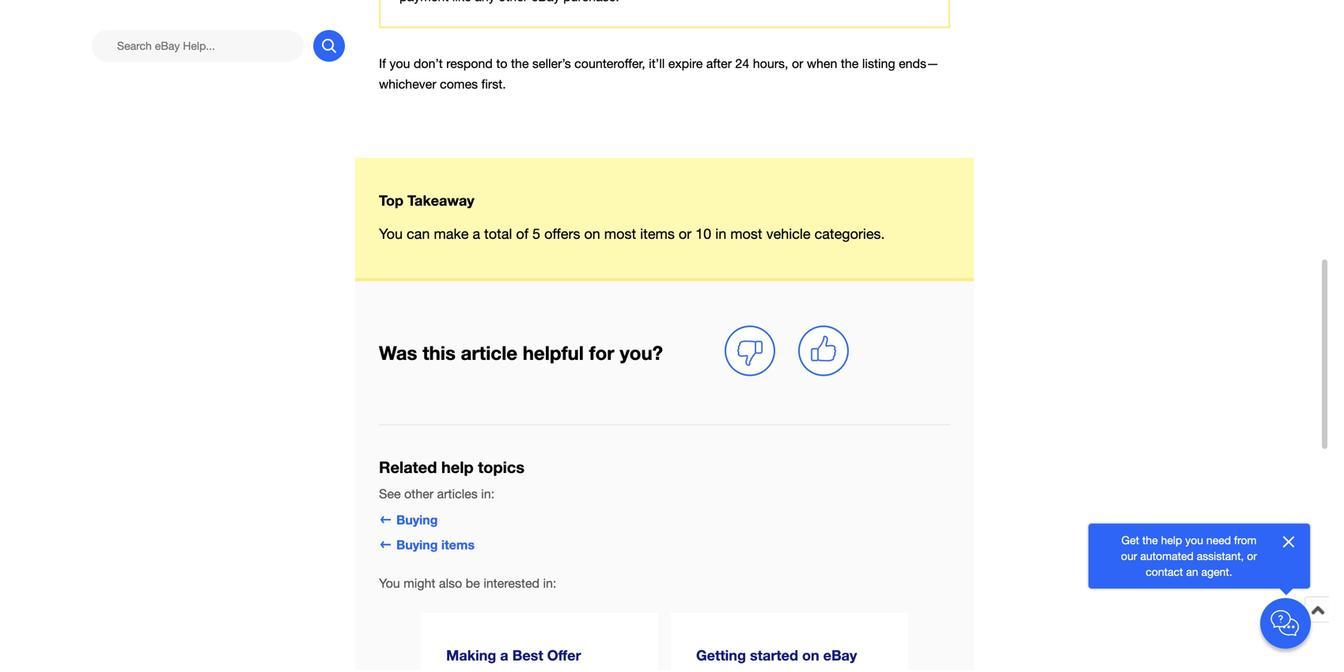 Task type: describe. For each thing, give the bounding box(es) containing it.
don't
[[414, 56, 443, 71]]

after
[[706, 56, 732, 71]]

top
[[379, 192, 403, 209]]

buying link
[[379, 512, 438, 527]]

first.
[[481, 77, 506, 91]]

when
[[807, 56, 837, 71]]

the inside get the help you need from our automated assistant, or contact an agent.
[[1142, 534, 1158, 547]]

for
[[589, 341, 614, 364]]

top takeaway
[[379, 192, 474, 209]]

if
[[379, 56, 386, 71]]

buying for "buying" 'link'
[[396, 512, 438, 527]]

making a best offer
[[446, 647, 581, 664]]

topics
[[478, 458, 525, 477]]

items
[[441, 537, 475, 552]]

get the help you need from our automated assistant, or contact an agent. tooltip
[[1114, 532, 1264, 580]]

buying items
[[396, 537, 475, 552]]

see other articles in:
[[379, 487, 495, 501]]

to
[[496, 56, 507, 71]]

you can make a total of 5 offers on most items or 10 in most vehicle categories.
[[379, 225, 885, 242]]

listing
[[862, 56, 895, 71]]

you might also be interested in:
[[379, 576, 556, 591]]

1 most from the left
[[604, 225, 636, 242]]

or inside if you don't respond to the seller's counteroffer, it'll expire after 24 hours, or when the listing ends— whichever comes first.
[[792, 56, 803, 71]]

other
[[404, 487, 434, 501]]

best
[[512, 647, 543, 664]]

automated
[[1140, 549, 1194, 563]]

getting
[[696, 647, 746, 664]]

was this article helpful for you?
[[379, 341, 663, 364]]

agent.
[[1201, 565, 1232, 578]]

you for you might also be interested in:
[[379, 576, 400, 591]]

buying items link
[[379, 537, 475, 552]]

it'll
[[649, 56, 665, 71]]

might
[[404, 576, 435, 591]]

you for you can make a total of 5 offers on most items or 10 in most vehicle categories.
[[379, 225, 403, 242]]

you inside get the help you need from our automated assistant, or contact an agent.
[[1185, 534, 1203, 547]]

related
[[379, 458, 437, 477]]

make
[[434, 225, 469, 242]]

from
[[1234, 534, 1257, 547]]

expire
[[668, 56, 703, 71]]

vehicle categories.
[[766, 225, 885, 242]]

0 vertical spatial on
[[584, 225, 600, 242]]

comes
[[440, 77, 478, 91]]

seller's
[[532, 56, 571, 71]]

making
[[446, 647, 496, 664]]

contact
[[1146, 565, 1183, 578]]

on inside 'link'
[[802, 647, 819, 664]]

can
[[407, 225, 430, 242]]

helpful
[[523, 341, 584, 364]]

counteroffer,
[[575, 56, 645, 71]]

buying for buying items
[[396, 537, 438, 552]]

related help topics
[[379, 458, 525, 477]]

takeaway
[[407, 192, 474, 209]]

assistant,
[[1197, 549, 1244, 563]]

or inside get the help you need from our automated assistant, or contact an agent.
[[1247, 549, 1257, 563]]



Task type: locate. For each thing, give the bounding box(es) containing it.
0 horizontal spatial most
[[604, 225, 636, 242]]

2 buying from the top
[[396, 537, 438, 552]]

if you don't respond to the seller's counteroffer, it'll expire after 24 hours, or when the listing ends— whichever comes first.
[[379, 56, 939, 91]]

started
[[750, 647, 798, 664]]

a left 'total' on the top left of page
[[473, 225, 480, 242]]

the right when
[[841, 56, 859, 71]]

getting started on ebay link
[[671, 613, 908, 670]]

making a best offer link
[[421, 613, 658, 670]]

1 vertical spatial buying
[[396, 537, 438, 552]]

articles
[[437, 487, 478, 501]]

on right 5 offers
[[584, 225, 600, 242]]

2 horizontal spatial the
[[1142, 534, 1158, 547]]

0 vertical spatial you
[[389, 56, 410, 71]]

of
[[516, 225, 529, 242]]

help up articles
[[441, 458, 474, 477]]

Search eBay Help... text field
[[92, 30, 304, 62]]

see
[[379, 487, 401, 501]]

0 vertical spatial buying
[[396, 512, 438, 527]]

help up automated
[[1161, 534, 1182, 547]]

in:
[[481, 487, 495, 501], [543, 576, 556, 591]]

you right if
[[389, 56, 410, 71]]

0 horizontal spatial you
[[389, 56, 410, 71]]

0 vertical spatial help
[[441, 458, 474, 477]]

respond
[[446, 56, 493, 71]]

need
[[1206, 534, 1231, 547]]

0 horizontal spatial on
[[584, 225, 600, 242]]

1 horizontal spatial help
[[1161, 534, 1182, 547]]

you
[[379, 225, 403, 242], [379, 576, 400, 591]]

most
[[604, 225, 636, 242], [730, 225, 762, 242]]

you inside if you don't respond to the seller's counteroffer, it'll expire after 24 hours, or when the listing ends— whichever comes first.
[[389, 56, 410, 71]]

1 horizontal spatial the
[[841, 56, 859, 71]]

you
[[389, 56, 410, 71], [1185, 534, 1203, 547]]

help inside get the help you need from our automated assistant, or contact an agent.
[[1161, 534, 1182, 547]]

an
[[1186, 565, 1198, 578]]

help
[[441, 458, 474, 477], [1161, 534, 1182, 547]]

0 horizontal spatial a
[[473, 225, 480, 242]]

1 vertical spatial on
[[802, 647, 819, 664]]

0 horizontal spatial or
[[792, 56, 803, 71]]

buying
[[396, 512, 438, 527], [396, 537, 438, 552]]

you left can
[[379, 225, 403, 242]]

on
[[584, 225, 600, 242], [802, 647, 819, 664]]

0 vertical spatial a
[[473, 225, 480, 242]]

0 horizontal spatial in:
[[481, 487, 495, 501]]

most right in
[[730, 225, 762, 242]]

in: right interested
[[543, 576, 556, 591]]

article
[[461, 341, 517, 364]]

1 buying from the top
[[396, 512, 438, 527]]

a left best
[[500, 647, 508, 664]]

or
[[792, 56, 803, 71], [1247, 549, 1257, 563]]

1 horizontal spatial a
[[500, 647, 508, 664]]

10
[[696, 225, 711, 242]]

this
[[423, 341, 456, 364]]

the right get
[[1142, 534, 1158, 547]]

1 horizontal spatial in:
[[543, 576, 556, 591]]

offer
[[547, 647, 581, 664]]

1 vertical spatial you
[[379, 576, 400, 591]]

1 vertical spatial a
[[500, 647, 508, 664]]

get
[[1121, 534, 1139, 547]]

or down from at the bottom of the page
[[1247, 549, 1257, 563]]

our
[[1121, 549, 1137, 563]]

interested
[[484, 576, 540, 591]]

the right to
[[511, 56, 529, 71]]

2 you from the top
[[379, 576, 400, 591]]

in: down topics
[[481, 487, 495, 501]]

on left ebay
[[802, 647, 819, 664]]

1 horizontal spatial on
[[802, 647, 819, 664]]

whichever
[[379, 77, 436, 91]]

you left might
[[379, 576, 400, 591]]

buying down "buying" 'link'
[[396, 537, 438, 552]]

1 vertical spatial in:
[[543, 576, 556, 591]]

0 vertical spatial you
[[379, 225, 403, 242]]

1 horizontal spatial you
[[1185, 534, 1203, 547]]

be
[[466, 576, 480, 591]]

0 horizontal spatial help
[[441, 458, 474, 477]]

in
[[715, 225, 726, 242]]

total
[[484, 225, 512, 242]]

getting started on ebay
[[696, 647, 857, 664]]

you left need
[[1185, 534, 1203, 547]]

a
[[473, 225, 480, 242], [500, 647, 508, 664]]

0 vertical spatial or
[[792, 56, 803, 71]]

5 offers
[[532, 225, 580, 242]]

hours,
[[753, 56, 788, 71]]

1 vertical spatial or
[[1247, 549, 1257, 563]]

items or
[[640, 225, 692, 242]]

the
[[511, 56, 529, 71], [841, 56, 859, 71], [1142, 534, 1158, 547]]

0 horizontal spatial the
[[511, 56, 529, 71]]

most left items or
[[604, 225, 636, 242]]

24
[[735, 56, 749, 71]]

0 vertical spatial in:
[[481, 487, 495, 501]]

buying down "other" at the left
[[396, 512, 438, 527]]

ends—
[[899, 56, 939, 71]]

get the help you need from our automated assistant, or contact an agent.
[[1121, 534, 1257, 578]]

1 vertical spatial help
[[1161, 534, 1182, 547]]

ebay
[[823, 647, 857, 664]]

1 vertical spatial you
[[1185, 534, 1203, 547]]

2 most from the left
[[730, 225, 762, 242]]

also
[[439, 576, 462, 591]]

1 horizontal spatial or
[[1247, 549, 1257, 563]]

or left when
[[792, 56, 803, 71]]

you?
[[620, 341, 663, 364]]

was
[[379, 341, 417, 364]]

1 you from the top
[[379, 225, 403, 242]]

1 horizontal spatial most
[[730, 225, 762, 242]]



Task type: vqa. For each thing, say whether or not it's contained in the screenshot.
leftmost Most
yes



